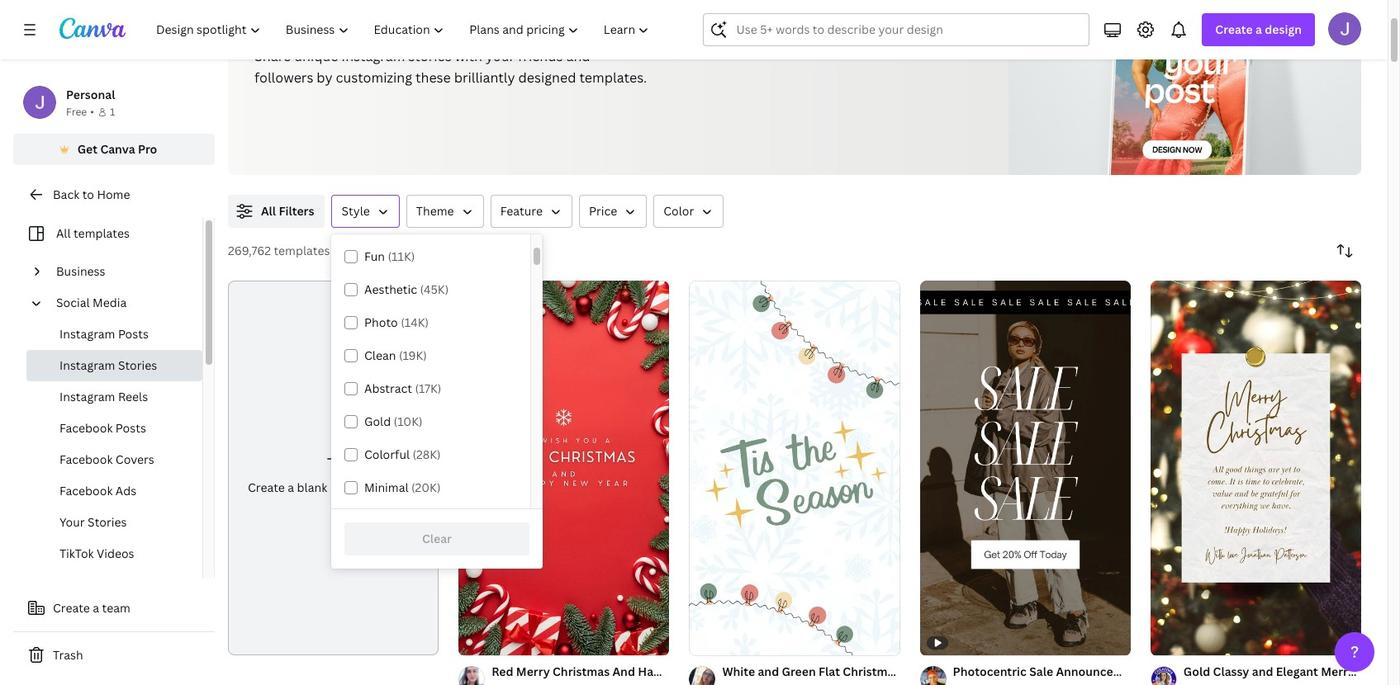 Task type: vqa. For each thing, say whether or not it's contained in the screenshot.


Task type: locate. For each thing, give the bounding box(es) containing it.
0 horizontal spatial a
[[93, 601, 99, 617]]

personal
[[66, 87, 115, 102]]

gold for gold (10k)
[[364, 414, 391, 430]]

and
[[566, 47, 591, 65], [758, 664, 779, 680], [1253, 664, 1274, 680]]

1 vertical spatial create
[[248, 480, 285, 496]]

instagram up facebook posts
[[60, 389, 115, 405]]

1 vertical spatial facebook
[[60, 452, 113, 468]]

0 vertical spatial facebook
[[60, 421, 113, 436]]

posts down social media link
[[118, 326, 149, 342]]

0 horizontal spatial gold
[[364, 414, 391, 430]]

back to home link
[[13, 179, 215, 212]]

posts for instagram posts
[[118, 326, 149, 342]]

flat
[[819, 664, 840, 680]]

instagram posts link
[[26, 319, 202, 350]]

0 horizontal spatial christmas
[[553, 664, 610, 680]]

back to home
[[53, 187, 130, 202]]

theme button
[[406, 195, 484, 228]]

filters
[[279, 203, 314, 219]]

ads
[[116, 483, 137, 499]]

blank
[[297, 480, 327, 496]]

instagram up 'customizing'
[[342, 47, 405, 65]]

all left filters
[[261, 203, 276, 219]]

colorful
[[364, 447, 410, 463]]

design
[[1266, 21, 1302, 37]]

2 merry from the left
[[1322, 664, 1355, 680]]

create inside "dropdown button"
[[1216, 21, 1253, 37]]

tiktok videos link
[[26, 539, 202, 570]]

1 horizontal spatial templates
[[274, 243, 330, 259]]

1 christmas from the left
[[553, 664, 610, 680]]

merry
[[516, 664, 550, 680], [1322, 664, 1355, 680]]

create left design
[[1216, 21, 1253, 37]]

facebook down instagram reels
[[60, 421, 113, 436]]

1 horizontal spatial create
[[248, 480, 285, 496]]

2 horizontal spatial story
[[903, 664, 934, 680]]

and up designed
[[566, 47, 591, 65]]

all for all filters
[[261, 203, 276, 219]]

christmas left and
[[553, 664, 610, 680]]

templates down back to home
[[74, 226, 130, 241]]

a inside button
[[93, 601, 99, 617]]

1
[[110, 105, 115, 119]]

1 horizontal spatial merry
[[1322, 664, 1355, 680]]

story inside red merry christmas and happy new year instagram story link
[[792, 664, 823, 680]]

create a team button
[[13, 593, 215, 626]]

white and green flat christmas story link
[[723, 663, 934, 682]]

and inside share unique instagram stories with your friends and followers by customizing these brilliantly designed templates.
[[566, 47, 591, 65]]

None search field
[[704, 13, 1090, 46]]

clear
[[422, 531, 452, 547]]

all
[[261, 203, 276, 219], [56, 226, 71, 241]]

a inside "dropdown button"
[[1256, 21, 1263, 37]]

2 horizontal spatial and
[[1253, 664, 1274, 680]]

(20k)
[[412, 480, 441, 496]]

2 christmas from the left
[[843, 664, 900, 680]]

all inside button
[[261, 203, 276, 219]]

Sort by button
[[1329, 235, 1362, 268]]

stories inside 'your stories' link
[[88, 515, 127, 531]]

with
[[455, 47, 483, 65]]

get
[[77, 141, 98, 157]]

facebook up facebook ads
[[60, 452, 113, 468]]

minimal
[[364, 480, 409, 496]]

1 vertical spatial posts
[[116, 421, 146, 436]]

clean
[[364, 348, 396, 364]]

0 vertical spatial posts
[[118, 326, 149, 342]]

(45k)
[[420, 282, 449, 298]]

gold
[[364, 414, 391, 430], [1184, 664, 1211, 680]]

stories down facebook ads link
[[88, 515, 127, 531]]

facebook posts link
[[26, 413, 202, 445]]

1 vertical spatial all
[[56, 226, 71, 241]]

aesthetic
[[364, 282, 417, 298]]

posts
[[118, 326, 149, 342], [116, 421, 146, 436]]

0 vertical spatial gold
[[364, 414, 391, 430]]

gold for gold classy and elegant merry christm
[[1184, 664, 1211, 680]]

templates down filters
[[274, 243, 330, 259]]

1 horizontal spatial christmas
[[843, 664, 900, 680]]

a left design
[[1256, 21, 1263, 37]]

merry right red
[[516, 664, 550, 680]]

christmas right flat
[[843, 664, 900, 680]]

create left blank
[[248, 480, 285, 496]]

0 horizontal spatial and
[[566, 47, 591, 65]]

1 vertical spatial gold
[[1184, 664, 1211, 680]]

create for create a blank instagram story
[[248, 480, 285, 496]]

aesthetic (45k)
[[364, 282, 449, 298]]

0 horizontal spatial story
[[389, 480, 419, 496]]

photo (14k)
[[364, 315, 429, 331]]

these
[[416, 69, 451, 87]]

friends
[[518, 47, 563, 65]]

your stories
[[60, 515, 127, 531]]

create for create a team
[[53, 601, 90, 617]]

0 vertical spatial stories
[[118, 358, 157, 374]]

a left team on the bottom of page
[[93, 601, 99, 617]]

designed
[[519, 69, 576, 87]]

brilliantly
[[454, 69, 515, 87]]

trash link
[[13, 640, 215, 673]]

business
[[56, 264, 105, 279]]

2 vertical spatial a
[[93, 601, 99, 617]]

3 facebook from the top
[[60, 483, 113, 499]]

0 horizontal spatial templates
[[74, 226, 130, 241]]

stories up reels
[[118, 358, 157, 374]]

a
[[1256, 21, 1263, 37], [288, 480, 294, 496], [93, 601, 99, 617]]

posts down reels
[[116, 421, 146, 436]]

all filters
[[261, 203, 314, 219]]

get canva pro
[[77, 141, 157, 157]]

create inside button
[[53, 601, 90, 617]]

1 vertical spatial a
[[288, 480, 294, 496]]

posts inside 'link'
[[116, 421, 146, 436]]

white and green flat christmas story
[[723, 664, 934, 680]]

(11k)
[[388, 249, 415, 264]]

0 horizontal spatial merry
[[516, 664, 550, 680]]

and right classy
[[1253, 664, 1274, 680]]

christmas
[[553, 664, 610, 680], [843, 664, 900, 680]]

templates for 269,762 templates
[[274, 243, 330, 259]]

instagram story templates image
[[1009, 0, 1362, 175], [1111, 0, 1251, 197]]

0 horizontal spatial all
[[56, 226, 71, 241]]

0 vertical spatial a
[[1256, 21, 1263, 37]]

customizing
[[336, 69, 412, 87]]

instagram stories
[[60, 358, 157, 374]]

(17k)
[[415, 381, 442, 397]]

facebook
[[60, 421, 113, 436], [60, 452, 113, 468], [60, 483, 113, 499]]

all templates link
[[23, 218, 193, 250]]

your stories link
[[26, 507, 202, 539]]

create a blank instagram story link
[[228, 281, 439, 656]]

create left team on the bottom of page
[[53, 601, 90, 617]]

gold left classy
[[1184, 664, 1211, 680]]

1 vertical spatial stories
[[88, 515, 127, 531]]

(14k)
[[401, 315, 429, 331]]

2 facebook from the top
[[60, 452, 113, 468]]

0 vertical spatial create
[[1216, 21, 1253, 37]]

abstract (17k)
[[364, 381, 442, 397]]

1 horizontal spatial gold
[[1184, 664, 1211, 680]]

facebook up your stories
[[60, 483, 113, 499]]

gold classy and elegant merry christm link
[[1184, 663, 1401, 682]]

to
[[82, 187, 94, 202]]

theme
[[416, 203, 454, 219]]

pro
[[138, 141, 157, 157]]

a for team
[[93, 601, 99, 617]]

1 horizontal spatial all
[[261, 203, 276, 219]]

0 vertical spatial templates
[[74, 226, 130, 241]]

create for create a design
[[1216, 21, 1253, 37]]

clean (19k)
[[364, 348, 427, 364]]

white and green flat christmas story image
[[690, 281, 900, 656]]

1 horizontal spatial story
[[792, 664, 823, 680]]

stories
[[118, 358, 157, 374], [88, 515, 127, 531]]

unique
[[294, 47, 338, 65]]

facebook for facebook ads
[[60, 483, 113, 499]]

and right white at the right of the page
[[758, 664, 779, 680]]

2 vertical spatial create
[[53, 601, 90, 617]]

classy
[[1214, 664, 1250, 680]]

instagram reels
[[60, 389, 148, 405]]

all down back
[[56, 226, 71, 241]]

instagram down social media
[[60, 326, 115, 342]]

gold left (10k)
[[364, 414, 391, 430]]

1 vertical spatial templates
[[274, 243, 330, 259]]

1 facebook from the top
[[60, 421, 113, 436]]

a left blank
[[288, 480, 294, 496]]

social media
[[56, 295, 127, 311]]

gold classy and elegant merry christm
[[1184, 664, 1401, 680]]

videos
[[97, 546, 134, 562]]

all templates
[[56, 226, 130, 241]]

posts for facebook posts
[[116, 421, 146, 436]]

reels
[[118, 389, 148, 405]]

covers
[[116, 452, 154, 468]]

2 horizontal spatial create
[[1216, 21, 1253, 37]]

2 horizontal spatial a
[[1256, 21, 1263, 37]]

0 horizontal spatial create
[[53, 601, 90, 617]]

1 horizontal spatial and
[[758, 664, 779, 680]]

create
[[1216, 21, 1253, 37], [248, 480, 285, 496], [53, 601, 90, 617]]

merry right elegant
[[1322, 664, 1355, 680]]

2 vertical spatial facebook
[[60, 483, 113, 499]]

1 horizontal spatial a
[[288, 480, 294, 496]]

Search search field
[[737, 14, 1080, 45]]

red merry christmas and happy new year instagram story link
[[492, 663, 823, 682]]

0 vertical spatial all
[[261, 203, 276, 219]]



Task type: describe. For each thing, give the bounding box(es) containing it.
instagram posts
[[60, 326, 149, 342]]

instagram right year
[[733, 664, 789, 680]]

style
[[342, 203, 370, 219]]

a for design
[[1256, 21, 1263, 37]]

top level navigation element
[[145, 13, 664, 46]]

feature button
[[491, 195, 573, 228]]

instagram inside share unique instagram stories with your friends and followers by customizing these brilliantly designed templates.
[[342, 47, 405, 65]]

red merry christmas and happy new year instagram story
[[492, 664, 823, 680]]

2 instagram story templates image from the left
[[1111, 0, 1251, 197]]

(28k)
[[413, 447, 441, 463]]

clear button
[[345, 523, 530, 556]]

christm
[[1358, 664, 1401, 680]]

gold (10k)
[[364, 414, 423, 430]]

stories for instagram stories
[[118, 358, 157, 374]]

(10k)
[[394, 414, 423, 430]]

instagram reels link
[[26, 382, 202, 413]]

stories for your stories
[[88, 515, 127, 531]]

a for blank
[[288, 480, 294, 496]]

•
[[90, 105, 94, 119]]

story inside white and green flat christmas story link
[[903, 664, 934, 680]]

facebook posts
[[60, 421, 146, 436]]

social
[[56, 295, 90, 311]]

followers
[[255, 69, 314, 87]]

white
[[723, 664, 755, 680]]

color button
[[654, 195, 724, 228]]

1 instagram story templates image from the left
[[1009, 0, 1362, 175]]

color
[[664, 203, 694, 219]]

red
[[492, 664, 514, 680]]

templates for all templates
[[74, 226, 130, 241]]

style button
[[332, 195, 400, 228]]

get canva pro button
[[13, 134, 215, 165]]

create a blank instagram story
[[248, 480, 419, 496]]

business link
[[50, 256, 193, 288]]

team
[[102, 601, 130, 617]]

stories
[[409, 47, 452, 65]]

facebook for facebook posts
[[60, 421, 113, 436]]

facebook covers link
[[26, 445, 202, 476]]

1 merry from the left
[[516, 664, 550, 680]]

story inside create a blank instagram story element
[[389, 480, 419, 496]]

price
[[589, 203, 618, 219]]

abstract
[[364, 381, 412, 397]]

free
[[66, 105, 87, 119]]

facebook covers
[[60, 452, 154, 468]]

trash
[[53, 648, 83, 664]]

fun
[[364, 249, 385, 264]]

instagram up instagram reels
[[60, 358, 115, 374]]

all for all templates
[[56, 226, 71, 241]]

media
[[93, 295, 127, 311]]

share
[[255, 47, 291, 65]]

tiktok videos
[[60, 546, 134, 562]]

instagram down colorful
[[330, 480, 386, 496]]

feature
[[501, 203, 543, 219]]

all filters button
[[228, 195, 325, 228]]

social media link
[[50, 288, 193, 319]]

create a design button
[[1203, 13, 1316, 46]]

colorful (28k)
[[364, 447, 441, 463]]

facebook for facebook covers
[[60, 452, 113, 468]]

facebook ads link
[[26, 476, 202, 507]]

price button
[[579, 195, 647, 228]]

269,762 templates
[[228, 243, 330, 259]]

269,762
[[228, 243, 271, 259]]

(19k)
[[399, 348, 427, 364]]

free •
[[66, 105, 94, 119]]

back
[[53, 187, 80, 202]]

your
[[486, 47, 515, 65]]

create a team
[[53, 601, 130, 617]]

canva
[[100, 141, 135, 157]]

green
[[782, 664, 816, 680]]

share unique instagram stories with your friends and followers by customizing these brilliantly designed templates.
[[255, 47, 647, 87]]

happy
[[638, 664, 675, 680]]

fun (11k)
[[364, 249, 415, 264]]

elegant
[[1277, 664, 1319, 680]]

and
[[613, 664, 635, 680]]

create a design
[[1216, 21, 1302, 37]]

create a blank instagram story element
[[228, 281, 439, 656]]

new
[[678, 664, 703, 680]]

home
[[97, 187, 130, 202]]

red merry christmas and happy new year instagram story image
[[459, 281, 670, 656]]

photo
[[364, 315, 398, 331]]

gold classy and elegant merry christmas instagram story image
[[1151, 281, 1362, 656]]

jacob simon image
[[1329, 12, 1362, 45]]



